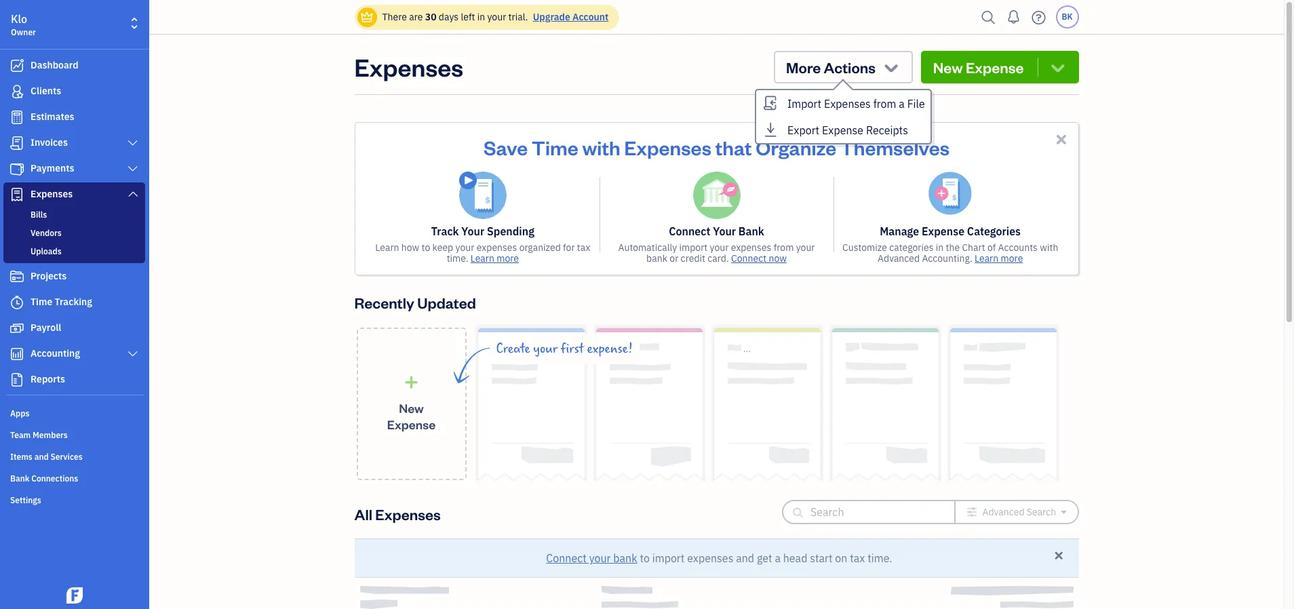 Task type: locate. For each thing, give the bounding box(es) containing it.
0 vertical spatial connect
[[669, 225, 711, 238]]

0 horizontal spatial your
[[462, 225, 485, 238]]

customize categories in the chart of accounts with advanced accounting.
[[843, 241, 1058, 265]]

1 vertical spatial bank
[[613, 551, 637, 565]]

1 vertical spatial to
[[640, 551, 650, 565]]

tax inside learn how to keep your expenses organized for tax time.
[[577, 241, 590, 254]]

1 horizontal spatial new expense
[[933, 58, 1024, 77]]

1 horizontal spatial learn more
[[975, 252, 1023, 265]]

new inside new expense button
[[933, 58, 963, 77]]

expense
[[966, 58, 1024, 77], [822, 123, 864, 137], [922, 225, 965, 238], [387, 416, 436, 432]]

0 vertical spatial with
[[582, 134, 620, 160]]

the
[[946, 241, 960, 254]]

dashboard
[[31, 59, 78, 71]]

and left get
[[736, 551, 754, 565]]

0 horizontal spatial from
[[774, 241, 794, 254]]

1 horizontal spatial your
[[713, 225, 736, 238]]

to right how
[[422, 241, 430, 254]]

bank
[[739, 225, 764, 238], [10, 473, 29, 484]]

your for connect
[[713, 225, 736, 238]]

from inside button
[[873, 97, 896, 111]]

keep
[[432, 241, 453, 254]]

1 vertical spatial bank
[[10, 473, 29, 484]]

time tracking
[[31, 296, 92, 308]]

your up learn how to keep your expenses organized for tax time. on the top
[[462, 225, 485, 238]]

1 horizontal spatial bank
[[739, 225, 764, 238]]

get
[[757, 551, 772, 565]]

0 vertical spatial import
[[679, 241, 708, 254]]

1 horizontal spatial in
[[936, 241, 944, 254]]

1 vertical spatial a
[[775, 551, 781, 565]]

bank inside automatically import your expenses from your bank or credit card.
[[647, 252, 668, 265]]

1 horizontal spatial from
[[873, 97, 896, 111]]

1 vertical spatial time
[[31, 296, 52, 308]]

more for categories
[[1001, 252, 1023, 265]]

expenses inside learn how to keep your expenses organized for tax time.
[[477, 241, 517, 254]]

0 horizontal spatial a
[[775, 551, 781, 565]]

1 your from the left
[[462, 225, 485, 238]]

your up automatically import your expenses from your bank or credit card.
[[713, 225, 736, 238]]

0 horizontal spatial and
[[34, 452, 49, 462]]

1 horizontal spatial chevrondown image
[[1049, 58, 1067, 77]]

bank
[[647, 252, 668, 265], [613, 551, 637, 565]]

new expense down search icon
[[933, 58, 1024, 77]]

bank up 'connect now'
[[739, 225, 764, 238]]

1 horizontal spatial with
[[1040, 241, 1058, 254]]

estimates
[[31, 111, 74, 123]]

0 horizontal spatial bank
[[10, 473, 29, 484]]

to
[[422, 241, 430, 254], [640, 551, 650, 565]]

reports link
[[3, 368, 145, 392]]

more down spending
[[497, 252, 519, 265]]

automatically
[[618, 241, 677, 254]]

1 horizontal spatial a
[[899, 97, 905, 111]]

a
[[899, 97, 905, 111], [775, 551, 781, 565]]

services
[[51, 452, 83, 462]]

freshbooks image
[[64, 587, 85, 604]]

expenses inside button
[[824, 97, 871, 111]]

items
[[10, 452, 32, 462]]

0 vertical spatial new expense
[[933, 58, 1024, 77]]

0 vertical spatial time.
[[447, 252, 468, 265]]

1 vertical spatial connect
[[731, 252, 767, 265]]

learn left how
[[375, 241, 399, 254]]

new expense link
[[356, 328, 466, 480]]

1 vertical spatial from
[[774, 241, 794, 254]]

time. inside learn how to keep your expenses organized for tax time.
[[447, 252, 468, 265]]

0 vertical spatial in
[[477, 11, 485, 23]]

1 horizontal spatial time.
[[868, 551, 892, 565]]

2 chevrondown image from the left
[[1049, 58, 1067, 77]]

chart image
[[9, 347, 25, 361]]

0 vertical spatial bank
[[739, 225, 764, 238]]

go to help image
[[1028, 7, 1050, 27]]

0 horizontal spatial chevrondown image
[[882, 58, 901, 77]]

export
[[788, 123, 820, 137]]

days
[[439, 11, 459, 23]]

expenses up bills
[[31, 188, 73, 200]]

to right connect your bank button
[[640, 551, 650, 565]]

connect
[[669, 225, 711, 238], [731, 252, 767, 265], [546, 551, 587, 565]]

credit
[[681, 252, 705, 265]]

0 horizontal spatial new expense
[[387, 400, 436, 432]]

1 horizontal spatial bank
[[647, 252, 668, 265]]

file
[[907, 97, 925, 111]]

chevrondown image right actions at the right top of the page
[[882, 58, 901, 77]]

1 chevrondown image from the left
[[882, 58, 901, 77]]

customize
[[843, 241, 887, 254]]

settings
[[10, 495, 41, 505]]

2 learn more from the left
[[975, 252, 1023, 265]]

expenses up export expense receipts link
[[824, 97, 871, 111]]

in left the
[[936, 241, 944, 254]]

create
[[496, 341, 530, 357]]

1 horizontal spatial time
[[532, 134, 578, 160]]

chevrondown image
[[882, 58, 901, 77], [1049, 58, 1067, 77]]

notifications image
[[1003, 3, 1025, 31]]

2 vertical spatial chevron large down image
[[127, 349, 139, 360]]

from right card.
[[774, 241, 794, 254]]

chevron large down image inside 'expenses' link
[[127, 189, 139, 199]]

invoices link
[[3, 131, 145, 155]]

time right timer icon
[[31, 296, 52, 308]]

receipts
[[866, 123, 908, 137]]

project image
[[9, 270, 25, 284]]

connections
[[31, 473, 78, 484]]

bank inside the main element
[[10, 473, 29, 484]]

new expense inside button
[[933, 58, 1024, 77]]

chevron large down image inside accounting link
[[127, 349, 139, 360]]

or
[[670, 252, 679, 265]]

accounting.
[[922, 252, 973, 265]]

payroll link
[[3, 316, 145, 341]]

2 more from the left
[[1001, 252, 1023, 265]]

1 learn more from the left
[[471, 252, 519, 265]]

a inside button
[[899, 97, 905, 111]]

0 vertical spatial new
[[933, 58, 963, 77]]

time. right on
[[868, 551, 892, 565]]

account
[[573, 11, 609, 23]]

0 horizontal spatial new
[[399, 400, 424, 415]]

0 vertical spatial tax
[[577, 241, 590, 254]]

learn inside learn how to keep your expenses organized for tax time.
[[375, 241, 399, 254]]

chevrondown image inside new expense button
[[1049, 58, 1067, 77]]

learn more down categories
[[975, 252, 1023, 265]]

expenses for organized
[[477, 241, 517, 254]]

apps
[[10, 408, 29, 419]]

bills link
[[6, 207, 142, 223]]

all
[[354, 504, 372, 523]]

1 more from the left
[[497, 252, 519, 265]]

1 vertical spatial in
[[936, 241, 944, 254]]

1 horizontal spatial connect
[[669, 225, 711, 238]]

2 horizontal spatial learn
[[975, 252, 999, 265]]

accounting
[[31, 347, 80, 360]]

dashboard link
[[3, 54, 145, 78]]

connect for connect now
[[731, 252, 767, 265]]

learn
[[375, 241, 399, 254], [471, 252, 494, 265], [975, 252, 999, 265]]

a left file
[[899, 97, 905, 111]]

track your spending image
[[459, 172, 507, 219]]

from inside automatically import your expenses from your bank or credit card.
[[774, 241, 794, 254]]

1 vertical spatial new
[[399, 400, 424, 415]]

1 vertical spatial with
[[1040, 241, 1058, 254]]

organize
[[756, 134, 837, 160]]

0 horizontal spatial learn
[[375, 241, 399, 254]]

payroll
[[31, 322, 61, 334]]

0 horizontal spatial time.
[[447, 252, 468, 265]]

learn down categories
[[975, 252, 999, 265]]

3 chevron large down image from the top
[[127, 349, 139, 360]]

clients link
[[3, 79, 145, 104]]

accounts
[[998, 241, 1038, 254]]

money image
[[9, 322, 25, 335]]

2 your from the left
[[713, 225, 736, 238]]

expenses right card.
[[731, 241, 772, 254]]

there
[[382, 11, 407, 23]]

from
[[873, 97, 896, 111], [774, 241, 794, 254]]

a right get
[[775, 551, 781, 565]]

organized
[[519, 241, 561, 254]]

client image
[[9, 85, 25, 98]]

time
[[532, 134, 578, 160], [31, 296, 52, 308]]

0 vertical spatial bank
[[647, 252, 668, 265]]

bank down items on the bottom left
[[10, 473, 29, 484]]

chevron large down image
[[127, 163, 139, 174], [127, 189, 139, 199], [127, 349, 139, 360]]

1 horizontal spatial new
[[933, 58, 963, 77]]

items and services
[[10, 452, 83, 462]]

0 horizontal spatial learn more
[[471, 252, 519, 265]]

0 vertical spatial from
[[873, 97, 896, 111]]

from up "receipts"
[[873, 97, 896, 111]]

0 vertical spatial to
[[422, 241, 430, 254]]

your
[[487, 11, 506, 23], [456, 241, 474, 254], [710, 241, 729, 254], [796, 241, 815, 254], [533, 341, 558, 357], [589, 551, 611, 565]]

klo
[[11, 12, 27, 26]]

0 horizontal spatial tax
[[577, 241, 590, 254]]

0 vertical spatial and
[[34, 452, 49, 462]]

uploads link
[[6, 244, 142, 260]]

expenses left get
[[687, 551, 734, 565]]

more actions button
[[774, 51, 913, 83]]

connect your bank
[[669, 225, 764, 238]]

0 horizontal spatial to
[[422, 241, 430, 254]]

close image
[[1054, 132, 1069, 147]]

0 vertical spatial time
[[532, 134, 578, 160]]

time. down track
[[447, 252, 468, 265]]

import
[[679, 241, 708, 254], [652, 551, 685, 565]]

0 horizontal spatial in
[[477, 11, 485, 23]]

tax right on
[[850, 551, 865, 565]]

1 vertical spatial new expense
[[387, 400, 436, 432]]

in right left
[[477, 11, 485, 23]]

1 horizontal spatial to
[[640, 551, 650, 565]]

1 horizontal spatial more
[[1001, 252, 1023, 265]]

connect your bank to import expenses and get a head start on tax time.
[[546, 551, 892, 565]]

0 horizontal spatial connect
[[546, 551, 587, 565]]

2 chevron large down image from the top
[[127, 189, 139, 199]]

0 horizontal spatial more
[[497, 252, 519, 265]]

time right the save
[[532, 134, 578, 160]]

tax right for
[[577, 241, 590, 254]]

with inside customize categories in the chart of accounts with advanced accounting.
[[1040, 241, 1058, 254]]

chevrondown image down bk dropdown button
[[1049, 58, 1067, 77]]

chevrondown image for new expense
[[1049, 58, 1067, 77]]

expenses down are
[[354, 51, 463, 83]]

expense down plus icon
[[387, 416, 436, 432]]

import inside automatically import your expenses from your bank or credit card.
[[679, 241, 708, 254]]

0 horizontal spatial time
[[31, 296, 52, 308]]

expenses left that
[[624, 134, 712, 160]]

vendors link
[[6, 225, 142, 241]]

learn down track your spending
[[471, 252, 494, 265]]

1 vertical spatial and
[[736, 551, 754, 565]]

1 chevron large down image from the top
[[127, 163, 139, 174]]

1 vertical spatial tax
[[850, 551, 865, 565]]

plus image
[[404, 375, 419, 389]]

and right items on the bottom left
[[34, 452, 49, 462]]

how
[[401, 241, 419, 254]]

learn more down track your spending
[[471, 252, 519, 265]]

owner
[[11, 27, 36, 37]]

0 vertical spatial chevron large down image
[[127, 163, 139, 174]]

1 vertical spatial chevron large down image
[[127, 189, 139, 199]]

expenses link
[[3, 182, 145, 207]]

connect now
[[731, 252, 787, 265]]

0 vertical spatial a
[[899, 97, 905, 111]]

2 horizontal spatial connect
[[731, 252, 767, 265]]

expenses down spending
[[477, 241, 517, 254]]

export expense receipts link
[[756, 117, 931, 143]]

of
[[988, 241, 996, 254]]

chevrondown image inside more actions dropdown button
[[882, 58, 901, 77]]

save time with expenses that organize themselves
[[484, 134, 950, 160]]

learn how to keep your expenses organized for tax time.
[[375, 241, 590, 265]]

tax
[[577, 241, 590, 254], [850, 551, 865, 565]]

more right of
[[1001, 252, 1023, 265]]

your inside learn how to keep your expenses organized for tax time.
[[456, 241, 474, 254]]

Search text field
[[811, 501, 933, 523]]

1 horizontal spatial learn
[[471, 252, 494, 265]]

expense down search icon
[[966, 58, 1024, 77]]

1 vertical spatial time.
[[868, 551, 892, 565]]

new expense down plus icon
[[387, 400, 436, 432]]



Task type: describe. For each thing, give the bounding box(es) containing it.
2 vertical spatial connect
[[546, 551, 587, 565]]

for
[[563, 241, 575, 254]]

more actions
[[786, 58, 876, 77]]

save
[[484, 134, 528, 160]]

connect for connect your bank
[[669, 225, 711, 238]]

trial.
[[508, 11, 528, 23]]

spending
[[487, 225, 534, 238]]

tracking
[[55, 296, 92, 308]]

0 horizontal spatial with
[[582, 134, 620, 160]]

more
[[786, 58, 821, 77]]

more for spending
[[497, 252, 519, 265]]

create your first expense!
[[496, 341, 633, 357]]

search image
[[978, 7, 1000, 27]]

manage
[[880, 225, 919, 238]]

dashboard image
[[9, 59, 25, 73]]

start
[[810, 551, 833, 565]]

projects link
[[3, 265, 145, 289]]

connect your bank button
[[546, 550, 637, 566]]

manage expense categories
[[880, 225, 1021, 238]]

on
[[835, 551, 848, 565]]

track
[[431, 225, 459, 238]]

vendors
[[31, 228, 62, 238]]

chevron large down image for accounting
[[127, 349, 139, 360]]

import expenses from a file button
[[756, 90, 931, 117]]

1 horizontal spatial and
[[736, 551, 754, 565]]

bk
[[1062, 12, 1073, 22]]

are
[[409, 11, 423, 23]]

advanced
[[878, 252, 920, 265]]

settings link
[[3, 490, 145, 510]]

team
[[10, 430, 31, 440]]

all expenses
[[354, 504, 441, 523]]

head
[[783, 551, 808, 565]]

uploads
[[31, 246, 62, 256]]

invoices
[[31, 136, 68, 149]]

expense inside button
[[966, 58, 1024, 77]]

import
[[788, 97, 822, 111]]

report image
[[9, 373, 25, 387]]

1 horizontal spatial tax
[[850, 551, 865, 565]]

bank connections
[[10, 473, 78, 484]]

payments
[[31, 162, 74, 174]]

in inside customize categories in the chart of accounts with advanced accounting.
[[936, 241, 944, 254]]

estimates link
[[3, 105, 145, 130]]

upgrade
[[533, 11, 570, 23]]

1 vertical spatial import
[[652, 551, 685, 565]]

bank connections link
[[3, 468, 145, 488]]

learn more for categories
[[975, 252, 1023, 265]]

team members link
[[3, 425, 145, 445]]

manage expense categories image
[[929, 172, 972, 215]]

export expense receipts
[[788, 123, 908, 137]]

expense image
[[9, 188, 25, 201]]

expenses inside automatically import your expenses from your bank or credit card.
[[731, 241, 772, 254]]

upgrade account link
[[530, 11, 609, 23]]

expenses for and
[[687, 551, 734, 565]]

apps link
[[3, 403, 145, 423]]

new inside new expense
[[399, 400, 424, 415]]

time inside time tracking "link"
[[31, 296, 52, 308]]

expenses inside the main element
[[31, 188, 73, 200]]

reports
[[31, 373, 65, 385]]

recently updated
[[354, 293, 476, 312]]

members
[[33, 430, 68, 440]]

your for track
[[462, 225, 485, 238]]

chevron large down image
[[127, 138, 139, 149]]

chevrondown image for more actions
[[882, 58, 901, 77]]

that
[[715, 134, 752, 160]]

expense down 'import expenses from a file' button
[[822, 123, 864, 137]]

timer image
[[9, 296, 25, 309]]

now
[[769, 252, 787, 265]]

team members
[[10, 430, 68, 440]]

to inside learn how to keep your expenses organized for tax time.
[[422, 241, 430, 254]]

new expense button
[[921, 51, 1079, 83]]

payment image
[[9, 162, 25, 176]]

expense!
[[587, 341, 633, 357]]

chevron large down image for payments
[[127, 163, 139, 174]]

track your spending
[[431, 225, 534, 238]]

clients
[[31, 85, 61, 97]]

bills
[[31, 210, 47, 220]]

estimate image
[[9, 111, 25, 124]]

and inside items and services link
[[34, 452, 49, 462]]

invoice image
[[9, 136, 25, 150]]

close image
[[1053, 549, 1065, 562]]

new expense button
[[921, 51, 1079, 83]]

expenses right all
[[375, 504, 441, 523]]

payments link
[[3, 157, 145, 181]]

card.
[[708, 252, 729, 265]]

expense up the
[[922, 225, 965, 238]]

learn more for spending
[[471, 252, 519, 265]]

updated
[[417, 293, 476, 312]]

connect your bank image
[[693, 172, 740, 219]]

chart
[[962, 241, 985, 254]]

left
[[461, 11, 475, 23]]

0 horizontal spatial bank
[[613, 551, 637, 565]]

accounting link
[[3, 342, 145, 366]]

main element
[[0, 0, 183, 609]]

actions
[[824, 58, 876, 77]]

categories
[[889, 241, 934, 254]]

projects
[[31, 270, 67, 282]]

learn for track your spending
[[471, 252, 494, 265]]

bk button
[[1056, 5, 1079, 28]]

automatically import your expenses from your bank or credit card.
[[618, 241, 815, 265]]

30
[[425, 11, 437, 23]]

there are 30 days left in your trial. upgrade account
[[382, 11, 609, 23]]

klo owner
[[11, 12, 36, 37]]

learn for manage expense categories
[[975, 252, 999, 265]]

themselves
[[840, 134, 950, 160]]

import expenses from a file
[[788, 97, 925, 111]]

time tracking link
[[3, 290, 145, 315]]

categories
[[967, 225, 1021, 238]]

chevron large down image for expenses
[[127, 189, 139, 199]]

crown image
[[360, 10, 374, 24]]



Task type: vqa. For each thing, say whether or not it's contained in the screenshot.
Import Expenses from a File
yes



